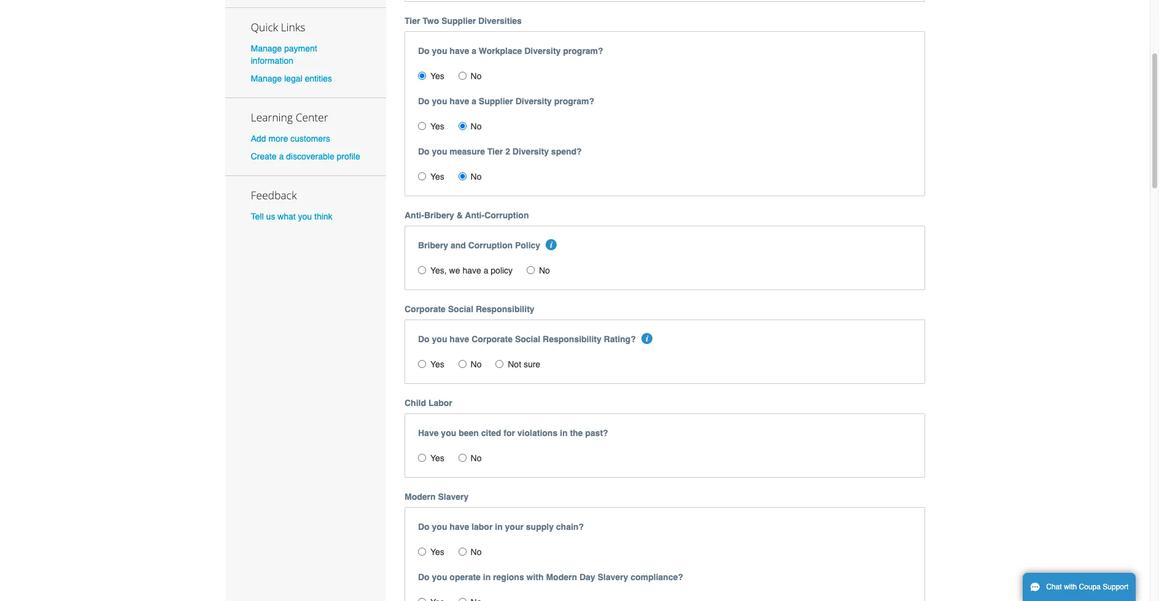 Task type: describe. For each thing, give the bounding box(es) containing it.
2 anti- from the left
[[465, 211, 485, 221]]

do for do you measure tier 2 diversity spend?
[[418, 147, 430, 157]]

create
[[251, 152, 277, 162]]

1 horizontal spatial in
[[495, 523, 503, 533]]

modern slavery
[[405, 493, 469, 503]]

customers
[[291, 134, 330, 144]]

yes,
[[431, 266, 447, 276]]

4 yes from the top
[[431, 360, 445, 370]]

2
[[506, 147, 510, 157]]

rating?
[[604, 335, 636, 345]]

a for do you have a supplier diversity program?
[[472, 97, 477, 106]]

additional information image
[[546, 240, 557, 251]]

1 horizontal spatial modern
[[546, 573, 577, 583]]

create a discoverable profile link
[[251, 152, 360, 162]]

add more customers
[[251, 134, 330, 144]]

sure
[[524, 360, 541, 370]]

1 horizontal spatial slavery
[[598, 573, 628, 583]]

legal
[[284, 74, 302, 83]]

measure
[[450, 147, 485, 157]]

1 anti- from the left
[[405, 211, 424, 221]]

0 vertical spatial corruption
[[485, 211, 529, 221]]

do you have a supplier diversity program?
[[418, 97, 595, 106]]

do for do you have corporate social responsibility rating?
[[418, 335, 430, 345]]

do you operate in regions with modern day slavery compliance?
[[418, 573, 683, 583]]

you inside tell us what you think button
[[298, 212, 312, 222]]

add more customers link
[[251, 134, 330, 144]]

yes for do you have labor in your supply chain?
[[431, 548, 445, 558]]

labor
[[429, 399, 452, 409]]

yes for do you have a workplace diversity program?
[[431, 71, 445, 81]]

0 horizontal spatial corporate
[[405, 305, 446, 315]]

not sure
[[508, 360, 541, 370]]

diversity for 2
[[513, 147, 549, 157]]

compliance?
[[631, 573, 683, 583]]

for
[[504, 429, 515, 439]]

links
[[281, 19, 305, 34]]

tell us what you think
[[251, 212, 333, 222]]

profile
[[337, 152, 360, 162]]

no left the not
[[471, 360, 482, 370]]

tell us what you think button
[[251, 211, 333, 223]]

tell
[[251, 212, 264, 222]]

1 horizontal spatial corporate
[[472, 335, 513, 345]]

manage legal entities link
[[251, 74, 332, 83]]

chat with coupa support button
[[1023, 574, 1136, 602]]

entities
[[305, 74, 332, 83]]

have
[[418, 429, 439, 439]]

chain?
[[556, 523, 584, 533]]

0 vertical spatial responsibility
[[476, 305, 535, 315]]

day
[[580, 573, 595, 583]]

you for do you have corporate social responsibility rating?
[[432, 335, 447, 345]]

a for do you have a workplace diversity program?
[[472, 46, 477, 56]]

manage payment information link
[[251, 43, 317, 65]]

learning
[[251, 110, 293, 125]]

two
[[423, 16, 439, 26]]

do for do you operate in regions with modern day slavery compliance?
[[418, 573, 430, 583]]

support
[[1103, 583, 1129, 592]]

do you have corporate social responsibility rating?
[[418, 335, 636, 345]]

do for do you have a supplier diversity program?
[[418, 97, 430, 106]]

add
[[251, 134, 266, 144]]

not
[[508, 360, 521, 370]]

cited
[[481, 429, 501, 439]]

chat with coupa support
[[1047, 583, 1129, 592]]

1 vertical spatial tier
[[487, 147, 503, 157]]

violations
[[518, 429, 558, 439]]

discoverable
[[286, 152, 335, 162]]

1 vertical spatial bribery
[[418, 241, 448, 251]]

program? for do you have a supplier diversity program?
[[554, 97, 595, 106]]

no for supplier
[[471, 122, 482, 132]]

tier two supplier diversities
[[405, 16, 522, 26]]

payment
[[284, 43, 317, 53]]

feedback
[[251, 188, 297, 203]]

do you measure tier 2 diversity spend?
[[418, 147, 582, 157]]

you for do you have labor in your supply chain?
[[432, 523, 447, 533]]

you for do you have a supplier diversity program?
[[432, 97, 447, 106]]

bribery and corruption policy
[[418, 241, 541, 251]]

yes, we have a policy
[[431, 266, 513, 276]]

policy
[[491, 266, 513, 276]]

us
[[266, 212, 275, 222]]

manage for manage legal entities
[[251, 74, 282, 83]]



Task type: locate. For each thing, give the bounding box(es) containing it.
1 vertical spatial slavery
[[598, 573, 628, 583]]

6 yes from the top
[[431, 548, 445, 558]]

0 horizontal spatial slavery
[[438, 493, 469, 503]]

1 vertical spatial corruption
[[468, 241, 513, 251]]

None radio
[[459, 72, 466, 80], [418, 267, 426, 275], [418, 361, 426, 369], [496, 361, 504, 369], [418, 455, 426, 463], [459, 455, 466, 463], [459, 549, 466, 557], [418, 599, 426, 602], [459, 599, 466, 602], [459, 72, 466, 80], [418, 267, 426, 275], [418, 361, 426, 369], [496, 361, 504, 369], [418, 455, 426, 463], [459, 455, 466, 463], [459, 549, 466, 557], [418, 599, 426, 602], [459, 599, 466, 602]]

0 horizontal spatial in
[[483, 573, 491, 583]]

in left your
[[495, 523, 503, 533]]

1 vertical spatial manage
[[251, 74, 282, 83]]

diversities
[[478, 16, 522, 26]]

you
[[432, 46, 447, 56], [432, 97, 447, 106], [432, 147, 447, 157], [298, 212, 312, 222], [432, 335, 447, 345], [441, 429, 456, 439], [432, 523, 447, 533], [432, 573, 447, 583]]

quick
[[251, 19, 278, 34]]

with right chat
[[1064, 583, 1077, 592]]

1 horizontal spatial tier
[[487, 147, 503, 157]]

1 vertical spatial supplier
[[479, 97, 513, 106]]

6 do from the top
[[418, 573, 430, 583]]

manage legal entities
[[251, 74, 332, 83]]

supplier up do you measure tier 2 diversity spend?
[[479, 97, 513, 106]]

5 do from the top
[[418, 523, 430, 533]]

4 do from the top
[[418, 335, 430, 345]]

yes for do you have a supplier diversity program?
[[431, 122, 445, 132]]

anti-bribery & anti-corruption
[[405, 211, 529, 221]]

a left workplace
[[472, 46, 477, 56]]

1 vertical spatial modern
[[546, 573, 577, 583]]

tier left two
[[405, 16, 420, 26]]

None radio
[[418, 72, 426, 80], [418, 122, 426, 130], [459, 122, 466, 130], [418, 173, 426, 181], [459, 173, 466, 181], [527, 267, 535, 275], [459, 361, 466, 369], [418, 549, 426, 557], [418, 72, 426, 80], [418, 122, 426, 130], [459, 122, 466, 130], [418, 173, 426, 181], [459, 173, 466, 181], [527, 267, 535, 275], [459, 361, 466, 369], [418, 549, 426, 557]]

supplier
[[442, 16, 476, 26], [479, 97, 513, 106]]

slavery
[[438, 493, 469, 503], [598, 573, 628, 583]]

more
[[269, 134, 288, 144]]

social down the we
[[448, 305, 474, 315]]

diversity for supplier
[[516, 97, 552, 106]]

have right the we
[[463, 266, 481, 276]]

0 vertical spatial corporate
[[405, 305, 446, 315]]

do for do you have labor in your supply chain?
[[418, 523, 430, 533]]

operate
[[450, 573, 481, 583]]

tier left 2
[[487, 147, 503, 157]]

no
[[471, 71, 482, 81], [471, 122, 482, 132], [471, 172, 482, 182], [539, 266, 550, 276], [471, 360, 482, 370], [471, 454, 482, 464], [471, 548, 482, 558]]

diversity right 2
[[513, 147, 549, 157]]

0 vertical spatial supplier
[[442, 16, 476, 26]]

2 do from the top
[[418, 97, 430, 106]]

1 vertical spatial responsibility
[[543, 335, 602, 345]]

bribery left &
[[424, 211, 454, 221]]

yes
[[431, 71, 445, 81], [431, 122, 445, 132], [431, 172, 445, 182], [431, 360, 445, 370], [431, 454, 445, 464], [431, 548, 445, 558]]

0 horizontal spatial with
[[527, 573, 544, 583]]

slavery right day
[[598, 573, 628, 583]]

anti-
[[405, 211, 424, 221], [465, 211, 485, 221]]

what
[[278, 212, 296, 222]]

manage payment information
[[251, 43, 317, 65]]

in right operate
[[483, 573, 491, 583]]

program? for do you have a workplace diversity program?
[[563, 46, 603, 56]]

have for policy
[[463, 266, 481, 276]]

a left policy
[[484, 266, 489, 276]]

the
[[570, 429, 583, 439]]

been
[[459, 429, 479, 439]]

you for have you been cited for violations in the past?
[[441, 429, 456, 439]]

manage down information at the top left
[[251, 74, 282, 83]]

no down workplace
[[471, 71, 482, 81]]

tier
[[405, 16, 420, 26], [487, 147, 503, 157]]

anti- right &
[[465, 211, 485, 221]]

manage
[[251, 43, 282, 53], [251, 74, 282, 83]]

5 yes from the top
[[431, 454, 445, 464]]

workplace
[[479, 46, 522, 56]]

your
[[505, 523, 524, 533]]

have down corporate social responsibility
[[450, 335, 469, 345]]

with
[[527, 573, 544, 583], [1064, 583, 1077, 592]]

slavery up do you have labor in your supply chain?
[[438, 493, 469, 503]]

0 vertical spatial tier
[[405, 16, 420, 26]]

no down additional information image
[[539, 266, 550, 276]]

a for yes, we have a policy
[[484, 266, 489, 276]]

0 horizontal spatial supplier
[[442, 16, 476, 26]]

no for for
[[471, 454, 482, 464]]

have for social
[[450, 335, 469, 345]]

corruption up "policy"
[[485, 211, 529, 221]]

spend?
[[551, 147, 582, 157]]

a right create
[[279, 152, 284, 162]]

no for workplace
[[471, 71, 482, 81]]

no down the measure
[[471, 172, 482, 182]]

have for workplace
[[450, 46, 469, 56]]

corruption up policy
[[468, 241, 513, 251]]

0 horizontal spatial modern
[[405, 493, 436, 503]]

quick links
[[251, 19, 305, 34]]

diversity for workplace
[[525, 46, 561, 56]]

a
[[472, 46, 477, 56], [472, 97, 477, 106], [279, 152, 284, 162], [484, 266, 489, 276]]

corruption
[[485, 211, 529, 221], [468, 241, 513, 251]]

0 horizontal spatial tier
[[405, 16, 420, 26]]

manage up information at the top left
[[251, 43, 282, 53]]

0 vertical spatial bribery
[[424, 211, 454, 221]]

have down tier two supplier diversities
[[450, 46, 469, 56]]

do you have labor in your supply chain?
[[418, 523, 584, 533]]

no down "been" at left
[[471, 454, 482, 464]]

diversity down do you have a workplace diversity program?
[[516, 97, 552, 106]]

do
[[418, 46, 430, 56], [418, 97, 430, 106], [418, 147, 430, 157], [418, 335, 430, 345], [418, 523, 430, 533], [418, 573, 430, 583]]

information
[[251, 56, 293, 65]]

2 vertical spatial diversity
[[513, 147, 549, 157]]

corporate
[[405, 305, 446, 315], [472, 335, 513, 345]]

diversity
[[525, 46, 561, 56], [516, 97, 552, 106], [513, 147, 549, 157]]

labor
[[472, 523, 493, 533]]

in
[[560, 429, 568, 439], [495, 523, 503, 533], [483, 573, 491, 583]]

learning center
[[251, 110, 328, 125]]

in left the
[[560, 429, 568, 439]]

3 do from the top
[[418, 147, 430, 157]]

corporate up the not
[[472, 335, 513, 345]]

no down labor
[[471, 548, 482, 558]]

have up the measure
[[450, 97, 469, 106]]

with right regions
[[527, 573, 544, 583]]

0 vertical spatial with
[[527, 573, 544, 583]]

0 vertical spatial in
[[560, 429, 568, 439]]

a up the measure
[[472, 97, 477, 106]]

have for in
[[450, 523, 469, 533]]

do for do you have a workplace diversity program?
[[418, 46, 430, 56]]

1 horizontal spatial anti-
[[465, 211, 485, 221]]

0 vertical spatial social
[[448, 305, 474, 315]]

manage for manage payment information
[[251, 43, 282, 53]]

social
[[448, 305, 474, 315], [515, 335, 541, 345]]

1 manage from the top
[[251, 43, 282, 53]]

regions
[[493, 573, 524, 583]]

1 do from the top
[[418, 46, 430, 56]]

3 yes from the top
[[431, 172, 445, 182]]

have
[[450, 46, 469, 56], [450, 97, 469, 106], [463, 266, 481, 276], [450, 335, 469, 345], [450, 523, 469, 533]]

bribery left and
[[418, 241, 448, 251]]

responsibility
[[476, 305, 535, 315], [543, 335, 602, 345]]

you for do you measure tier 2 diversity spend?
[[432, 147, 447, 157]]

no up the measure
[[471, 122, 482, 132]]

have for supplier
[[450, 97, 469, 106]]

past?
[[585, 429, 608, 439]]

social up not sure
[[515, 335, 541, 345]]

1 vertical spatial social
[[515, 335, 541, 345]]

0 vertical spatial diversity
[[525, 46, 561, 56]]

1 horizontal spatial with
[[1064, 583, 1077, 592]]

supply
[[526, 523, 554, 533]]

policy
[[515, 241, 541, 251]]

coupa
[[1079, 583, 1101, 592]]

0 vertical spatial modern
[[405, 493, 436, 503]]

additional information image
[[642, 334, 653, 345]]

with inside button
[[1064, 583, 1077, 592]]

1 vertical spatial with
[[1064, 583, 1077, 592]]

supplier right two
[[442, 16, 476, 26]]

create a discoverable profile
[[251, 152, 360, 162]]

and
[[451, 241, 466, 251]]

anti- left &
[[405, 211, 424, 221]]

have left labor
[[450, 523, 469, 533]]

2 vertical spatial in
[[483, 573, 491, 583]]

0 vertical spatial manage
[[251, 43, 282, 53]]

we
[[449, 266, 460, 276]]

&
[[457, 211, 463, 221]]

no for in
[[471, 548, 482, 558]]

1 horizontal spatial responsibility
[[543, 335, 602, 345]]

yes for have you been cited for violations in the past?
[[431, 454, 445, 464]]

center
[[296, 110, 328, 125]]

corporate social responsibility
[[405, 305, 535, 315]]

1 horizontal spatial social
[[515, 335, 541, 345]]

child
[[405, 399, 426, 409]]

0 vertical spatial slavery
[[438, 493, 469, 503]]

1 vertical spatial diversity
[[516, 97, 552, 106]]

no for 2
[[471, 172, 482, 182]]

1 yes from the top
[[431, 71, 445, 81]]

diversity right workplace
[[525, 46, 561, 56]]

have you been cited for violations in the past?
[[418, 429, 608, 439]]

corporate down yes,
[[405, 305, 446, 315]]

1 horizontal spatial supplier
[[479, 97, 513, 106]]

you for do you operate in regions with modern day slavery compliance?
[[432, 573, 447, 583]]

do you have a workplace diversity program?
[[418, 46, 603, 56]]

yes for do you measure tier 2 diversity spend?
[[431, 172, 445, 182]]

manage inside the manage payment information
[[251, 43, 282, 53]]

child labor
[[405, 399, 452, 409]]

chat
[[1047, 583, 1062, 592]]

0 horizontal spatial social
[[448, 305, 474, 315]]

program?
[[563, 46, 603, 56], [554, 97, 595, 106]]

0 horizontal spatial anti-
[[405, 211, 424, 221]]

you for do you have a workplace diversity program?
[[432, 46, 447, 56]]

think
[[314, 212, 333, 222]]

0 horizontal spatial responsibility
[[476, 305, 535, 315]]

2 manage from the top
[[251, 74, 282, 83]]

0 vertical spatial program?
[[563, 46, 603, 56]]

2 yes from the top
[[431, 122, 445, 132]]

responsibility up do you have corporate social responsibility rating?
[[476, 305, 535, 315]]

1 vertical spatial program?
[[554, 97, 595, 106]]

1 vertical spatial in
[[495, 523, 503, 533]]

bribery
[[424, 211, 454, 221], [418, 241, 448, 251]]

modern
[[405, 493, 436, 503], [546, 573, 577, 583]]

responsibility left rating?
[[543, 335, 602, 345]]

2 horizontal spatial in
[[560, 429, 568, 439]]

1 vertical spatial corporate
[[472, 335, 513, 345]]



Task type: vqa. For each thing, say whether or not it's contained in the screenshot.
bottommost 10/09/23
no



